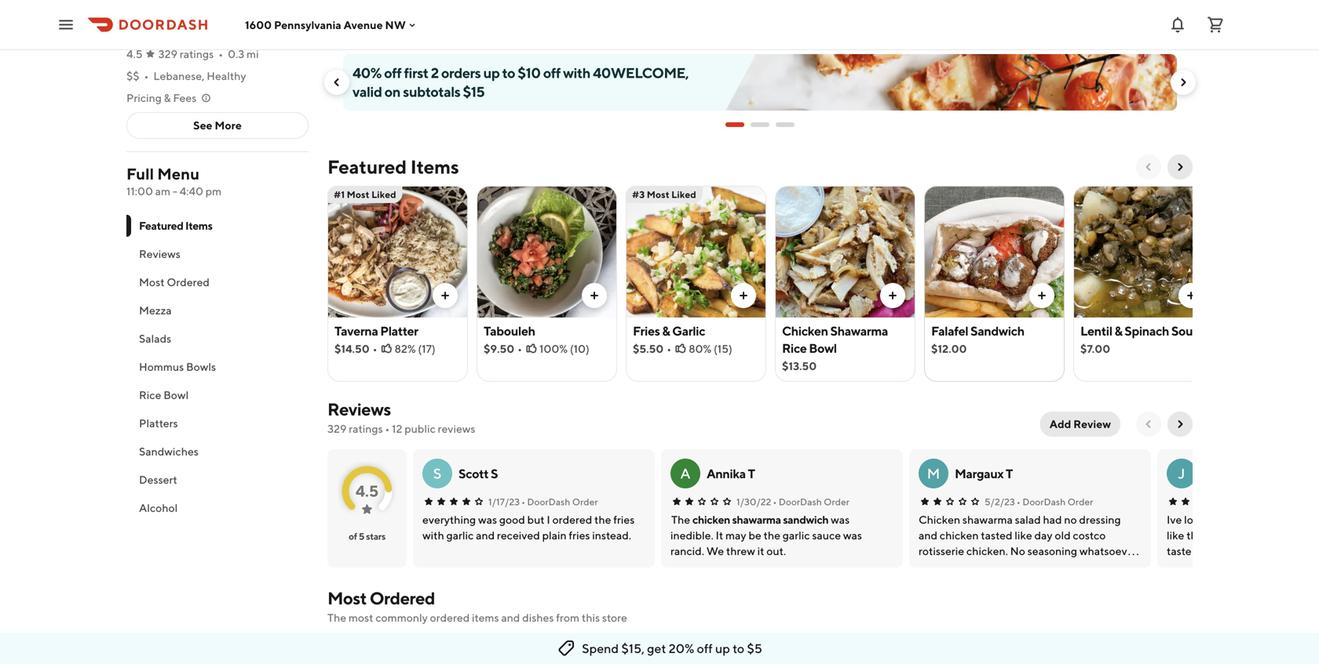 Task type: describe. For each thing, give the bounding box(es) containing it.
$9.50
[[484, 343, 514, 356]]

0 vertical spatial ratings
[[180, 47, 214, 60]]

sandwiches
[[139, 446, 199, 459]]

0 vertical spatial 4.5
[[126, 47, 143, 60]]

salads
[[139, 332, 171, 345]]

0 horizontal spatial 329
[[158, 47, 177, 60]]

ordered for most ordered the most commonly ordered items and dishes from this store
[[370, 589, 435, 609]]

next image
[[1174, 418, 1186, 431]]

ratings inside the reviews 329 ratings • 12 public reviews
[[349, 423, 383, 436]]

most inside button
[[139, 276, 165, 289]]

spinach
[[1125, 324, 1169, 339]]

alcohol
[[139, 502, 178, 515]]

100%
[[539, 343, 568, 356]]

329 ratings •
[[158, 47, 223, 60]]

rice bowl
[[139, 389, 189, 402]]

notification bell image
[[1168, 15, 1187, 34]]

1 horizontal spatial taverna platter image
[[631, 639, 754, 665]]

am
[[155, 185, 170, 198]]

open now
[[141, 26, 192, 38]]

0 horizontal spatial taverna platter image
[[328, 186, 467, 318]]

40welcome,
[[593, 64, 689, 81]]

margaux
[[955, 467, 1003, 482]]

• doordash order for s
[[521, 497, 598, 508]]

most ordered
[[139, 276, 210, 289]]

• doordash order for m
[[1017, 497, 1093, 508]]

1 horizontal spatial s
[[491, 467, 498, 482]]

platter
[[380, 324, 418, 339]]

reviews link
[[327, 400, 391, 420]]

• right $$ on the left top of the page
[[144, 69, 149, 82]]

select promotional banner element
[[725, 111, 795, 139]]

lentil
[[1080, 324, 1112, 339]]

1600 pennsylvania avenue nw
[[245, 18, 406, 31]]

lentil & spinach soup $7.00
[[1080, 324, 1200, 356]]

$12.00
[[931, 343, 967, 356]]

• down tabouleh
[[517, 343, 522, 356]]

1600 pennsylvania avenue nw button
[[245, 18, 418, 31]]

annika t
[[707, 467, 755, 482]]

0 vertical spatial featured items
[[327, 156, 459, 178]]

pricing
[[126, 91, 162, 104]]

chicken shawarma rice bowl image
[[776, 186, 915, 318]]

scott
[[459, 467, 488, 482]]

0.3 mi
[[228, 47, 259, 60]]

lebanese,
[[153, 69, 205, 82]]

& for spinach
[[1114, 324, 1122, 339]]

up for orders
[[483, 64, 500, 81]]

liked for platter
[[371, 189, 396, 200]]

public
[[404, 423, 436, 436]]

329 inside the reviews 329 ratings • 12 public reviews
[[327, 423, 347, 436]]

get
[[647, 642, 666, 657]]

at
[[242, 26, 252, 38]]

40%
[[353, 64, 381, 81]]

add review
[[1049, 418, 1111, 431]]

add item to cart image for chicken shawarma rice bowl image
[[886, 290, 899, 302]]

11:00
[[126, 185, 153, 198]]

(15)
[[714, 343, 732, 356]]

• right 1/30/22
[[773, 497, 777, 508]]

most
[[348, 612, 373, 625]]

platters button
[[126, 410, 309, 438]]

• right '5/2/23'
[[1017, 497, 1021, 508]]

most right #1
[[347, 189, 369, 200]]

1 horizontal spatial off
[[543, 64, 561, 81]]

2 horizontal spatial off
[[697, 642, 713, 657]]

• closes at 4:40 pm
[[197, 26, 298, 38]]

and
[[501, 612, 520, 625]]

avenue
[[344, 18, 383, 31]]

margaux t
[[955, 467, 1013, 482]]

pennsylvania
[[274, 18, 341, 31]]

on
[[384, 83, 400, 100]]

order for a
[[824, 497, 849, 508]]

fries & garlic image
[[627, 186, 765, 318]]

previous button of carousel image
[[1142, 161, 1155, 174]]

j
[[1178, 466, 1185, 482]]

hommus bowls
[[139, 361, 216, 374]]

a
[[680, 466, 691, 482]]

of 5 stars
[[349, 532, 386, 543]]

82%
[[395, 343, 416, 356]]

now
[[171, 26, 192, 38]]

annika
[[707, 467, 746, 482]]

pm
[[280, 26, 298, 38]]

rice bowl button
[[126, 382, 309, 410]]

$$
[[126, 69, 139, 82]]

mezza
[[139, 304, 172, 317]]

5
[[359, 532, 364, 543]]

t for a
[[748, 467, 755, 482]]

most ordered button
[[126, 269, 309, 297]]

open menu image
[[57, 15, 75, 34]]

reviews for reviews
[[139, 248, 180, 261]]

taverna
[[334, 324, 378, 339]]

(10)
[[570, 343, 589, 356]]

doordash for a
[[779, 497, 822, 508]]

soup
[[1171, 324, 1200, 339]]

$15,
[[621, 642, 645, 657]]

rice inside the rice bowl button
[[139, 389, 161, 402]]

previous image
[[1142, 418, 1155, 431]]

review
[[1073, 418, 1111, 431]]

most ordered the most commonly ordered items and dishes from this store
[[327, 589, 627, 625]]

the
[[327, 612, 346, 625]]

shawarma
[[830, 324, 888, 339]]

sandwich
[[970, 324, 1024, 339]]

1 vertical spatial 4.5
[[355, 482, 379, 501]]

most inside most ordered the most commonly ordered items and dishes from this store
[[327, 589, 367, 609]]

1 horizontal spatial 4:40
[[254, 26, 278, 38]]

full menu 11:00 am - 4:40 pm
[[126, 165, 222, 198]]

12
[[392, 423, 402, 436]]

chicken
[[692, 514, 730, 527]]

falafel
[[931, 324, 968, 339]]

to for $5
[[733, 642, 744, 657]]

0 horizontal spatial featured items
[[139, 219, 212, 232]]

mezza button
[[126, 297, 309, 325]]

of
[[349, 532, 357, 543]]

open
[[141, 26, 169, 38]]

reviews
[[438, 423, 475, 436]]

salads button
[[126, 325, 309, 353]]

menu
[[157, 165, 200, 183]]

#3 most liked
[[632, 189, 696, 200]]

0 horizontal spatial items
[[185, 219, 212, 232]]

• left 0.3
[[218, 47, 223, 60]]

$7.00
[[1080, 343, 1110, 356]]



Task type: locate. For each thing, give the bounding box(es) containing it.
2 liked from the left
[[671, 189, 696, 200]]

#1
[[334, 189, 345, 200]]

with
[[563, 64, 590, 81]]

full
[[126, 165, 154, 183]]

to left $5
[[733, 642, 744, 657]]

1 horizontal spatial liked
[[671, 189, 696, 200]]

subtotals
[[403, 83, 460, 100]]

doordash right 1/17/23
[[527, 497, 570, 508]]

doordash right '5/2/23'
[[1022, 497, 1066, 508]]

up up '$15'
[[483, 64, 500, 81]]

most up the
[[327, 589, 367, 609]]

hommus bowls button
[[126, 353, 309, 382]]

1 vertical spatial featured
[[139, 219, 183, 232]]

add item to cart image for lentil & spinach soup
[[1185, 290, 1197, 302]]

0 horizontal spatial to
[[502, 64, 515, 81]]

4.5 up $$ on the left top of the page
[[126, 47, 143, 60]]

3 doordash from the left
[[1022, 497, 1066, 508]]

4:40 right at
[[254, 26, 278, 38]]

see more
[[193, 119, 242, 132]]

off right 20%
[[697, 642, 713, 657]]

2 add item to cart image from the left
[[737, 290, 750, 302]]

off up "on"
[[384, 64, 401, 81]]

ratings up $$ • lebanese, healthy
[[180, 47, 214, 60]]

4.5 up of 5 stars
[[355, 482, 379, 501]]

0 horizontal spatial featured
[[139, 219, 183, 232]]

1 vertical spatial rice
[[139, 389, 161, 402]]

bowl
[[809, 341, 837, 356], [163, 389, 189, 402]]

100% (10)
[[539, 343, 589, 356]]

items
[[410, 156, 459, 178], [185, 219, 212, 232]]

2 horizontal spatial order
[[1067, 497, 1093, 508]]

add
[[1049, 418, 1071, 431]]

& for garlic
[[662, 324, 670, 339]]

1 add item to cart image from the left
[[588, 290, 601, 302]]

taverna platter
[[334, 324, 418, 339]]

1 horizontal spatial • doordash order
[[773, 497, 849, 508]]

bowls
[[186, 361, 216, 374]]

1 • doordash order from the left
[[521, 497, 598, 508]]

add item to cart image for falafel sandwich
[[1036, 290, 1048, 302]]

329
[[158, 47, 177, 60], [327, 423, 347, 436]]

& left fees
[[164, 91, 171, 104]]

0 vertical spatial reviews
[[139, 248, 180, 261]]

order for s
[[572, 497, 598, 508]]

1 vertical spatial bowl
[[163, 389, 189, 402]]

0 horizontal spatial 4:40
[[180, 185, 203, 198]]

liked down featured items heading
[[371, 189, 396, 200]]

lentil & spinach soup image
[[1074, 186, 1213, 318]]

closes
[[206, 26, 240, 38]]

s right scott
[[491, 467, 498, 482]]

& right fries
[[662, 324, 670, 339]]

0 horizontal spatial • doordash order
[[521, 497, 598, 508]]

0 horizontal spatial t
[[748, 467, 755, 482]]

• down the fries & garlic
[[667, 343, 671, 356]]

spend $15, get 20% off up to $5
[[582, 642, 762, 657]]

next button of carousel image
[[1177, 76, 1189, 89], [1174, 161, 1186, 174]]

1 horizontal spatial items
[[410, 156, 459, 178]]

& inside button
[[164, 91, 171, 104]]

liked right #3
[[671, 189, 696, 200]]

chicken
[[782, 324, 828, 339]]

1 order from the left
[[572, 497, 598, 508]]

1 horizontal spatial &
[[662, 324, 670, 339]]

1 horizontal spatial featured items
[[327, 156, 459, 178]]

0 vertical spatial rice
[[782, 341, 807, 356]]

items inside heading
[[410, 156, 459, 178]]

2 • doordash order from the left
[[773, 497, 849, 508]]

0 horizontal spatial add item to cart image
[[439, 290, 451, 302]]

1/17/23
[[488, 497, 520, 508]]

reviews down $14.50
[[327, 400, 391, 420]]

s left scott
[[433, 466, 441, 482]]

1 vertical spatial up
[[715, 642, 730, 657]]

m
[[927, 466, 940, 482]]

• doordash order right 1/17/23
[[521, 497, 598, 508]]

0 vertical spatial ordered
[[167, 276, 210, 289]]

valid
[[353, 83, 382, 100]]

reviews up most ordered
[[139, 248, 180, 261]]

1 vertical spatial ordered
[[370, 589, 435, 609]]

0 vertical spatial next button of carousel image
[[1177, 76, 1189, 89]]

pricing & fees button
[[126, 90, 212, 106]]

liked
[[371, 189, 396, 200], [671, 189, 696, 200]]

rice inside chicken shawarma rice bowl $13.50
[[782, 341, 807, 356]]

• doordash order right '5/2/23'
[[1017, 497, 1093, 508]]

1 horizontal spatial doordash
[[779, 497, 822, 508]]

(17)
[[418, 343, 436, 356]]

0 vertical spatial taverna platter image
[[328, 186, 467, 318]]

0 horizontal spatial order
[[572, 497, 598, 508]]

0 horizontal spatial &
[[164, 91, 171, 104]]

1 horizontal spatial add item to cart image
[[886, 290, 899, 302]]

0 horizontal spatial s
[[433, 466, 441, 482]]

2 horizontal spatial &
[[1114, 324, 1122, 339]]

1 horizontal spatial reviews
[[327, 400, 391, 420]]

to left $10
[[502, 64, 515, 81]]

bowl down hommus bowls
[[163, 389, 189, 402]]

more
[[215, 119, 242, 132]]

ratings down reviews link at the bottom of page
[[349, 423, 383, 436]]

• left 12
[[385, 423, 390, 436]]

1 horizontal spatial 329
[[327, 423, 347, 436]]

1 vertical spatial items
[[185, 219, 212, 232]]

3 add item to cart image from the left
[[1036, 290, 1048, 302]]

rice up $13.50
[[782, 341, 807, 356]]

$14.50
[[334, 343, 370, 356]]

0 vertical spatial featured
[[327, 156, 407, 178]]

ordered
[[430, 612, 470, 625]]

featured items up #1 most liked
[[327, 156, 459, 178]]

0 vertical spatial 4:40
[[254, 26, 278, 38]]

1 vertical spatial reviews
[[327, 400, 391, 420]]

featured inside heading
[[327, 156, 407, 178]]

#3
[[632, 189, 645, 200]]

329 down reviews link at the bottom of page
[[327, 423, 347, 436]]

t right the annika
[[748, 467, 755, 482]]

bowl inside button
[[163, 389, 189, 402]]

0 horizontal spatial ordered
[[167, 276, 210, 289]]

orders
[[441, 64, 481, 81]]

bowl down chicken
[[809, 341, 837, 356]]

1 vertical spatial ratings
[[349, 423, 383, 436]]

3 order from the left
[[1067, 497, 1093, 508]]

1 horizontal spatial up
[[715, 642, 730, 657]]

1 t from the left
[[748, 467, 755, 482]]

0 vertical spatial items
[[410, 156, 459, 178]]

$13.50
[[782, 360, 817, 373]]

• inside the reviews 329 ratings • 12 public reviews
[[385, 423, 390, 436]]

80% (15)
[[689, 343, 732, 356]]

featured up #1 most liked
[[327, 156, 407, 178]]

featured items heading
[[327, 155, 459, 180]]

2 horizontal spatial doordash
[[1022, 497, 1066, 508]]

0 horizontal spatial doordash
[[527, 497, 570, 508]]

2 add item to cart image from the left
[[886, 290, 899, 302]]

to inside 40% off first 2 orders up to $10 off with 40welcome, valid on subtotals $15
[[502, 64, 515, 81]]

80%
[[689, 343, 711, 356]]

40% off first 2 orders up to $10 off with 40welcome, valid on subtotals $15
[[353, 64, 689, 100]]

• right now
[[197, 26, 202, 38]]

items
[[472, 612, 499, 625]]

• doordash order up sandwich
[[773, 497, 849, 508]]

1 horizontal spatial rice
[[782, 341, 807, 356]]

ordered for most ordered
[[167, 276, 210, 289]]

1 doordash from the left
[[527, 497, 570, 508]]

0 vertical spatial 329
[[158, 47, 177, 60]]

•
[[197, 26, 202, 38], [218, 47, 223, 60], [144, 69, 149, 82], [373, 343, 377, 356], [517, 343, 522, 356], [667, 343, 671, 356], [385, 423, 390, 436], [521, 497, 525, 508], [773, 497, 777, 508], [1017, 497, 1021, 508]]

see more button
[[127, 113, 308, 138]]

doordash for m
[[1022, 497, 1066, 508]]

from
[[556, 612, 579, 625]]

items up reviews button
[[185, 219, 212, 232]]

doordash up sandwich
[[779, 497, 822, 508]]

featured down am
[[139, 219, 183, 232]]

1 vertical spatial to
[[733, 642, 744, 657]]

2
[[431, 64, 439, 81]]

next button of carousel image down notification bell icon
[[1177, 76, 1189, 89]]

0 items, open order cart image
[[1206, 15, 1225, 34]]

1 horizontal spatial 4.5
[[355, 482, 379, 501]]

ordered
[[167, 276, 210, 289], [370, 589, 435, 609]]

1600
[[245, 18, 272, 31]]

liked for &
[[671, 189, 696, 200]]

1 vertical spatial next button of carousel image
[[1174, 161, 1186, 174]]

off
[[384, 64, 401, 81], [543, 64, 561, 81], [697, 642, 713, 657]]

329 down 'open now'
[[158, 47, 177, 60]]

• right 1/17/23
[[521, 497, 525, 508]]

• doordash order
[[521, 497, 598, 508], [773, 497, 849, 508], [1017, 497, 1093, 508]]

3 • doordash order from the left
[[1017, 497, 1093, 508]]

5/2/23
[[985, 497, 1015, 508]]

4:40 inside full menu 11:00 am - 4:40 pm
[[180, 185, 203, 198]]

1 vertical spatial 4:40
[[180, 185, 203, 198]]

2 horizontal spatial • doordash order
[[1017, 497, 1093, 508]]

0 horizontal spatial 4.5
[[126, 47, 143, 60]]

0 horizontal spatial bowl
[[163, 389, 189, 402]]

fees
[[173, 91, 197, 104]]

& for fees
[[164, 91, 171, 104]]

reviews inside button
[[139, 248, 180, 261]]

add item to cart image
[[439, 290, 451, 302], [886, 290, 899, 302]]

s
[[433, 466, 441, 482], [491, 467, 498, 482]]

4 add item to cart image from the left
[[1185, 290, 1197, 302]]

featured
[[327, 156, 407, 178], [139, 219, 183, 232]]

1 horizontal spatial bowl
[[809, 341, 837, 356]]

2 doordash from the left
[[779, 497, 822, 508]]

platters
[[139, 417, 178, 430]]

20%
[[669, 642, 694, 657]]

ordered inside most ordered the most commonly ordered items and dishes from this store
[[370, 589, 435, 609]]

2 order from the left
[[824, 497, 849, 508]]

this
[[582, 612, 600, 625]]

fries
[[633, 324, 660, 339]]

scott s
[[459, 467, 498, 482]]

bowl inside chicken shawarma rice bowl $13.50
[[809, 341, 837, 356]]

ordered down reviews button
[[167, 276, 210, 289]]

off right $10
[[543, 64, 561, 81]]

0 horizontal spatial off
[[384, 64, 401, 81]]

to for $10
[[502, 64, 515, 81]]

0 horizontal spatial rice
[[139, 389, 161, 402]]

1 horizontal spatial ratings
[[349, 423, 383, 436]]

reviews inside the reviews 329 ratings • 12 public reviews
[[327, 400, 391, 420]]

1 horizontal spatial to
[[733, 642, 744, 657]]

0 horizontal spatial reviews
[[139, 248, 180, 261]]

1 horizontal spatial featured
[[327, 156, 407, 178]]

stars
[[366, 532, 386, 543]]

82% (17)
[[395, 343, 436, 356]]

shawarma
[[732, 514, 781, 527]]

taverna platter image
[[328, 186, 467, 318], [631, 639, 754, 665]]

1 horizontal spatial t
[[1006, 467, 1013, 482]]

1 horizontal spatial order
[[824, 497, 849, 508]]

t for m
[[1006, 467, 1013, 482]]

0 vertical spatial to
[[502, 64, 515, 81]]

up
[[483, 64, 500, 81], [715, 642, 730, 657]]

4:40
[[254, 26, 278, 38], [180, 185, 203, 198]]

4:40 right - on the top left of the page
[[180, 185, 203, 198]]

0 vertical spatial up
[[483, 64, 500, 81]]

reviews for reviews 329 ratings • 12 public reviews
[[327, 400, 391, 420]]

& right lentil
[[1114, 324, 1122, 339]]

1 vertical spatial featured items
[[139, 219, 212, 232]]

falafel sandwich image
[[925, 186, 1064, 318]]

first
[[404, 64, 428, 81]]

1 horizontal spatial ordered
[[370, 589, 435, 609]]

up for off
[[715, 642, 730, 657]]

& inside lentil & spinach soup $7.00
[[1114, 324, 1122, 339]]

tabouleh image
[[477, 186, 616, 318]]

items down subtotals
[[410, 156, 459, 178]]

add item to cart image for tabouleh
[[588, 290, 601, 302]]

see
[[193, 119, 212, 132]]

up inside 40% off first 2 orders up to $10 off with 40welcome, valid on subtotals $15
[[483, 64, 500, 81]]

reviews button
[[126, 240, 309, 269]]

0 horizontal spatial up
[[483, 64, 500, 81]]

ordered up commonly
[[370, 589, 435, 609]]

1 add item to cart image from the left
[[439, 290, 451, 302]]

4.5
[[126, 47, 143, 60], [355, 482, 379, 501]]

0 vertical spatial bowl
[[809, 341, 837, 356]]

&
[[164, 91, 171, 104], [662, 324, 670, 339], [1114, 324, 1122, 339]]

ordered inside button
[[167, 276, 210, 289]]

rice up platters
[[139, 389, 161, 402]]

1 vertical spatial taverna platter image
[[631, 639, 754, 665]]

add item to cart image for the leftmost taverna platter image
[[439, 290, 451, 302]]

store
[[602, 612, 627, 625]]

-
[[173, 185, 177, 198]]

1 liked from the left
[[371, 189, 396, 200]]

most right #3
[[647, 189, 669, 200]]

1 vertical spatial 329
[[327, 423, 347, 436]]

reviews
[[139, 248, 180, 261], [327, 400, 391, 420]]

$15
[[463, 83, 485, 100]]

add item to cart image
[[588, 290, 601, 302], [737, 290, 750, 302], [1036, 290, 1048, 302], [1185, 290, 1197, 302]]

featured items down - on the top left of the page
[[139, 219, 212, 232]]

commonly
[[375, 612, 428, 625]]

0 horizontal spatial liked
[[371, 189, 396, 200]]

order for m
[[1067, 497, 1093, 508]]

mi
[[247, 47, 259, 60]]

most up mezza
[[139, 276, 165, 289]]

next button of carousel image right previous button of carousel image
[[1174, 161, 1186, 174]]

doordash for s
[[527, 497, 570, 508]]

up left $5
[[715, 642, 730, 657]]

t up '5/2/23'
[[1006, 467, 1013, 482]]

order
[[572, 497, 598, 508], [824, 497, 849, 508], [1067, 497, 1093, 508]]

0 horizontal spatial ratings
[[180, 47, 214, 60]]

dishes
[[522, 612, 554, 625]]

previous button of carousel image
[[331, 76, 343, 89]]

2 t from the left
[[1006, 467, 1013, 482]]

• down taverna platter
[[373, 343, 377, 356]]

chicken shawarma sandwich button
[[692, 513, 829, 528]]

spend
[[582, 642, 619, 657]]

fries & garlic
[[633, 324, 705, 339]]

chicken shawarma sandwich
[[692, 514, 829, 527]]

• doordash order for a
[[773, 497, 849, 508]]

add review button
[[1040, 412, 1120, 437]]



Task type: vqa. For each thing, say whether or not it's contained in the screenshot.
ordered
yes



